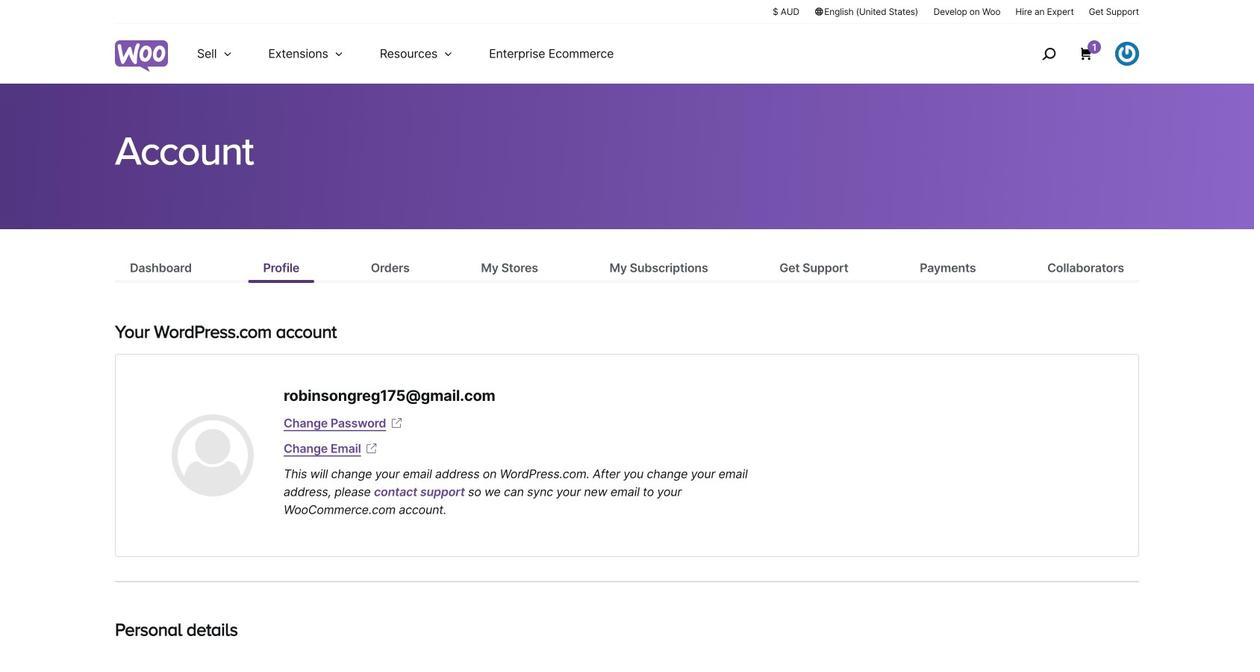 Task type: vqa. For each thing, say whether or not it's contained in the screenshot.
CIRCLE USER icon
no



Task type: locate. For each thing, give the bounding box(es) containing it.
service navigation menu element
[[1010, 29, 1139, 78]]

open account menu image
[[1115, 42, 1139, 66]]



Task type: describe. For each thing, give the bounding box(es) containing it.
external link image
[[389, 416, 404, 431]]

external link image
[[364, 441, 379, 456]]

search image
[[1037, 42, 1061, 66]]

gravatar image image
[[172, 414, 254, 497]]



